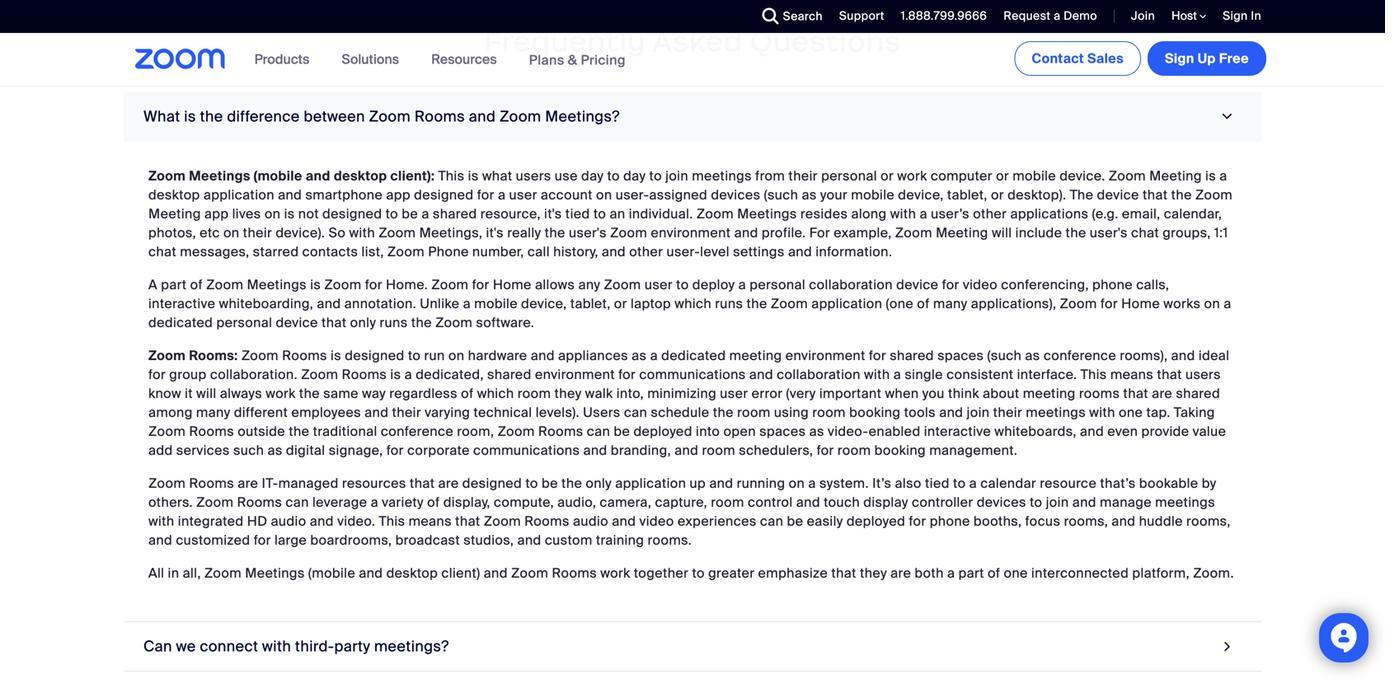 Task type: locate. For each thing, give the bounding box(es) containing it.
user inside a part of zoom meetings is zoom for home. zoom for home allows any zoom user to deploy a personal collaboration device for video conferencing, phone calls, interactive whiteboarding, and annotation. unlike a mobile device, tablet, or laptop which runs the zoom application (one of many applications), zoom for home works on a dedicated personal device that only runs the zoom software.
[[645, 276, 673, 294]]

large
[[275, 532, 307, 549]]

video-
[[828, 423, 869, 440]]

home
[[493, 276, 532, 294], [1122, 295, 1160, 313]]

1 vertical spatial device,
[[521, 295, 567, 313]]

device,
[[898, 186, 944, 204], [521, 295, 567, 313]]

(e.g.
[[1092, 205, 1119, 223]]

tied
[[566, 205, 590, 223], [925, 475, 950, 492]]

a up meetings,
[[422, 205, 429, 223]]

their right from on the right of page
[[789, 167, 818, 185]]

contact sales link
[[1015, 41, 1141, 76]]

1 horizontal spatial phone
[[1093, 276, 1133, 294]]

0 vertical spatial device
[[1097, 186, 1140, 204]]

work inside this is what users use day to day to join meetings from their personal or work computer or mobile device. zoom meeting is a desktop application and smartphone app designed for a user account on user-assigned devices (such as your mobile device, tablet, or desktop). the device that the zoom meeting app lives on is not designed to be a shared resource, it's tied to an individual. zoom meetings resides along with a user's other applications (e.g. email, calendar, photos, etc on their device). so with zoom meetings, it's really the user's zoom environment and profile. for example, zoom meeting will include the user's chat groups, 1:1 chat messages, starred contacts list, zoom phone number, call history, and other user-level settings and information.
[[898, 167, 928, 185]]

whiteboarding,
[[219, 295, 314, 313]]

of right (one
[[917, 295, 930, 313]]

meeting up error
[[730, 347, 782, 365]]

1 horizontal spatial tablet,
[[947, 186, 988, 204]]

run
[[424, 347, 445, 365]]

1 vertical spatial phone
[[930, 513, 970, 530]]

means inside zoom rooms is designed to run on hardware and appliances as a dedicated meeting environment for shared spaces (such as conference rooms), and ideal for group collaboration. zoom rooms is a dedicated, shared environment for communications and collaboration with a single consistent interface. this means that users know it will always work the same way regardless of which room they walk into, minimizing user error (very important when you think about meeting rooms that are shared among many different employees and their varying technical levels). users can schedule the room using room booking tools and join their meetings with one tap. taking zoom rooms outside the traditional conference room, zoom rooms can be deployed into open spaces as video-enabled interactive whiteboards, and even provide value add services such as digital signage, for corporate communications and branding, and room schedulers, for room booking management.
[[1111, 366, 1154, 383]]

resources
[[342, 475, 406, 492]]

0 horizontal spatial tablet,
[[570, 295, 611, 313]]

1 horizontal spatial audio
[[573, 513, 609, 530]]

products button
[[255, 33, 317, 86]]

1 vertical spatial work
[[266, 385, 296, 402]]

0 vertical spatial right image
[[1217, 109, 1239, 124]]

meeting
[[730, 347, 782, 365], [1023, 385, 1076, 402]]

only inside zoom rooms are it-managed resources that are designed to be the only application up and running on a system. it's also tied to a calendar resource that's bookable by others. zoom rooms can leverage a variety of display, compute, audio, camera, capture, room control and touch display controller devices to join and manage meetings with integrated hd audio and video. this means that zoom rooms audio and video experiences can be easily deployed for phone booths, focus rooms, and huddle rooms, and customized for large boardrooms, broadcast studios, and custom training rooms.
[[586, 475, 612, 492]]

1 vertical spatial join
[[967, 404, 990, 421]]

banner
[[115, 33, 1270, 87]]

1 vertical spatial right image
[[1220, 636, 1235, 658]]

0 horizontal spatial (such
[[764, 186, 799, 204]]

2 horizontal spatial environment
[[786, 347, 866, 365]]

1 vertical spatial environment
[[786, 347, 866, 365]]

1 horizontal spatial part
[[959, 565, 985, 582]]

user's
[[569, 224, 607, 242], [1090, 224, 1128, 242]]

using
[[774, 404, 809, 421]]

meetings inside zoom rooms is designed to run on hardware and appliances as a dedicated meeting environment for shared spaces (such as conference rooms), and ideal for group collaboration. zoom rooms is a dedicated, shared environment for communications and collaboration with a single consistent interface. this means that users know it will always work the same way regardless of which room they walk into, minimizing user error (very important when you think about meeting rooms that are shared among many different employees and their varying technical levels). users can schedule the room using room booking tools and join their meetings with one tap. taking zoom rooms outside the traditional conference room, zoom rooms can be deployed into open spaces as video-enabled interactive whiteboards, and even provide value add services such as digital signage, for corporate communications and branding, and room schedulers, for room booking management.
[[1026, 404, 1086, 421]]

tab list
[[124, 92, 1262, 680]]

will right it
[[196, 385, 217, 402]]

(such inside zoom rooms is designed to run on hardware and appliances as a dedicated meeting environment for shared spaces (such as conference rooms), and ideal for group collaboration. zoom rooms is a dedicated, shared environment for communications and collaboration with a single consistent interface. this means that users know it will always work the same way regardless of which room they walk into, minimizing user error (very important when you think about meeting rooms that are shared among many different employees and their varying technical levels). users can schedule the room using room booking tools and join their meetings with one tap. taking zoom rooms outside the traditional conference room, zoom rooms can be deployed into open spaces as video-enabled interactive whiteboards, and even provide value add services such as digital signage, for corporate communications and branding, and room schedulers, for room booking management.
[[988, 347, 1022, 365]]

2 vertical spatial mobile
[[474, 295, 518, 313]]

works
[[1164, 295, 1201, 313]]

0 horizontal spatial part
[[161, 276, 187, 294]]

rooms, down by
[[1187, 513, 1231, 530]]

can down control
[[760, 513, 784, 530]]

desktop up smartphone
[[334, 167, 387, 185]]

can we connect with third-party meetings?
[[144, 638, 449, 656]]

1 vertical spatial home
[[1122, 295, 1160, 313]]

both
[[915, 565, 944, 582]]

capture,
[[655, 494, 708, 511]]

1 horizontal spatial meetings
[[1026, 404, 1086, 421]]

many inside zoom rooms is designed to run on hardware and appliances as a dedicated meeting environment for shared spaces (such as conference rooms), and ideal for group collaboration. zoom rooms is a dedicated, shared environment for communications and collaboration with a single consistent interface. this means that users know it will always work the same way regardless of which room they walk into, minimizing user error (very important when you think about meeting rooms that are shared among many different employees and their varying technical levels). users can schedule the room using room booking tools and join their meetings with one tap. taking zoom rooms outside the traditional conference room, zoom rooms can be deployed into open spaces as video-enabled interactive whiteboards, and even provide value add services such as digital signage, for corporate communications and branding, and room schedulers, for room booking management.
[[196, 404, 231, 421]]

zoom right between
[[369, 107, 411, 126]]

join inside this is what users use day to day to join meetings from their personal or work computer or mobile device. zoom meeting is a desktop application and smartphone app designed for a user account on user-assigned devices (such as your mobile device, tablet, or desktop). the device that the zoom meeting app lives on is not designed to be a shared resource, it's tied to an individual. zoom meetings resides along with a user's other applications (e.g. email, calendar, photos, etc on their device). so with zoom meetings, it's really the user's zoom environment and profile. for example, zoom meeting will include the user's chat groups, 1:1 chat messages, starred contacts list, zoom phone number, call history, and other user-level settings and information.
[[666, 167, 689, 185]]

value
[[1193, 423, 1227, 440]]

user inside zoom rooms is designed to run on hardware and appliances as a dedicated meeting environment for shared spaces (such as conference rooms), and ideal for group collaboration. zoom rooms is a dedicated, shared environment for communications and collaboration with a single consistent interface. this means that users know it will always work the same way regardless of which room they walk into, minimizing user error (very important when you think about meeting rooms that are shared among many different employees and their varying technical levels). users can schedule the room using room booking tools and join their meetings with one tap. taking zoom rooms outside the traditional conference room, zoom rooms can be deployed into open spaces as video-enabled interactive whiteboards, and even provide value add services such as digital signage, for corporate communications and branding, and room schedulers, for room booking management.
[[720, 385, 748, 402]]

into
[[696, 423, 720, 440]]

personal inside this is what users use day to day to join meetings from their personal or work computer or mobile device. zoom meeting is a desktop application and smartphone app designed for a user account on user-assigned devices (such as your mobile device, tablet, or desktop). the device that the zoom meeting app lives on is not designed to be a shared resource, it's tied to an individual. zoom meetings resides along with a user's other applications (e.g. email, calendar, photos, etc on their device). so with zoom meetings, it's really the user's zoom environment and profile. for example, zoom meeting will include the user's chat groups, 1:1 chat messages, starred contacts list, zoom phone number, call history, and other user-level settings and information.
[[822, 167, 877, 185]]

0 horizontal spatial application
[[204, 186, 275, 204]]

is left not
[[284, 205, 295, 223]]

2 horizontal spatial this
[[1081, 366, 1107, 383]]

0 horizontal spatial communications
[[473, 442, 580, 459]]

2 day from the left
[[624, 167, 646, 185]]

one inside zoom rooms is designed to run on hardware and appliances as a dedicated meeting environment for shared spaces (such as conference rooms), and ideal for group collaboration. zoom rooms is a dedicated, shared environment for communications and collaboration with a single consistent interface. this means that users know it will always work the same way regardless of which room they walk into, minimizing user error (very important when you think about meeting rooms that are shared among many different employees and their varying technical levels). users can schedule the room using room booking tools and join their meetings with one tap. taking zoom rooms outside the traditional conference room, zoom rooms can be deployed into open spaces as video-enabled interactive whiteboards, and even provide value add services such as digital signage, for corporate communications and branding, and room schedulers, for room booking management.
[[1119, 404, 1143, 421]]

1 vertical spatial conference
[[381, 423, 454, 440]]

zoom down custom
[[511, 565, 549, 582]]

are inside zoom rooms is designed to run on hardware and appliances as a dedicated meeting environment for shared spaces (such as conference rooms), and ideal for group collaboration. zoom rooms is a dedicated, shared environment for communications and collaboration with a single consistent interface. this means that users know it will always work the same way regardless of which room they walk into, minimizing user error (very important when you think about meeting rooms that are shared among many different employees and their varying technical levels). users can schedule the room using room booking tools and join their meetings with one tap. taking zoom rooms outside the traditional conference room, zoom rooms can be deployed into open spaces as video-enabled interactive whiteboards, and even provide value add services such as digital signage, for corporate communications and branding, and room schedulers, for room booking management.
[[1152, 385, 1173, 402]]

2 horizontal spatial meetings
[[1156, 494, 1216, 511]]

tablet, down 'any'
[[570, 295, 611, 313]]

up
[[690, 475, 706, 492]]

1 horizontal spatial this
[[438, 167, 465, 185]]

that
[[1143, 186, 1168, 204], [322, 314, 347, 332], [1157, 366, 1182, 383], [1124, 385, 1149, 402], [410, 475, 435, 492], [455, 513, 480, 530], [832, 565, 857, 582]]

etc
[[200, 224, 220, 242]]

many
[[934, 295, 968, 313], [196, 404, 231, 421]]

designed up way
[[345, 347, 405, 365]]

applications),
[[971, 295, 1057, 313]]

on inside zoom rooms are it-managed resources that are designed to be the only application up and running on a system. it's also tied to a calendar resource that's bookable by others. zoom rooms can leverage a variety of display, compute, audio, camera, capture, room control and touch display controller devices to join and manage meetings with integrated hd audio and video. this means that zoom rooms audio and video experiences can be easily deployed for phone booths, focus rooms, and huddle rooms, and customized for large boardrooms, broadcast studios, and custom training rooms.
[[789, 475, 805, 492]]

join inside zoom rooms is designed to run on hardware and appliances as a dedicated meeting environment for shared spaces (such as conference rooms), and ideal for group collaboration. zoom rooms is a dedicated, shared environment for communications and collaboration with a single consistent interface. this means that users know it will always work the same way regardless of which room they walk into, minimizing user error (very important when you think about meeting rooms that are shared among many different employees and their varying technical levels). users can schedule the room using room booking tools and join their meetings with one tap. taking zoom rooms outside the traditional conference room, zoom rooms can be deployed into open spaces as video-enabled interactive whiteboards, and even provide value add services such as digital signage, for corporate communications and branding, and room schedulers, for room booking management.
[[967, 404, 990, 421]]

right image inside what is the difference between zoom rooms and zoom meetings? dropdown button
[[1217, 109, 1239, 124]]

it-
[[262, 475, 278, 492]]

1 vertical spatial desktop
[[148, 186, 200, 204]]

application down information.
[[812, 295, 883, 313]]

0 horizontal spatial chat
[[148, 243, 176, 261]]

0 horizontal spatial deployed
[[634, 423, 693, 440]]

0 horizontal spatial tied
[[566, 205, 590, 223]]

error
[[752, 385, 783, 402]]

user's up history,
[[569, 224, 607, 242]]

2 horizontal spatial personal
[[822, 167, 877, 185]]

this inside this is what users use day to day to join meetings from their personal or work computer or mobile device. zoom meeting is a desktop application and smartphone app designed for a user account on user-assigned devices (such as your mobile device, tablet, or desktop). the device that the zoom meeting app lives on is not designed to be a shared resource, it's tied to an individual. zoom meetings resides along with a user's other applications (e.g. email, calendar, photos, etc on their device). so with zoom meetings, it's really the user's zoom environment and profile. for example, zoom meeting will include the user's chat groups, 1:1 chat messages, starred contacts list, zoom phone number, call history, and other user-level settings and information.
[[438, 167, 465, 185]]

0 horizontal spatial dedicated
[[148, 314, 213, 332]]

difference
[[227, 107, 300, 126]]

to inside zoom rooms is designed to run on hardware and appliances as a dedicated meeting environment for shared spaces (such as conference rooms), and ideal for group collaboration. zoom rooms is a dedicated, shared environment for communications and collaboration with a single consistent interface. this means that users know it will always work the same way regardless of which room they walk into, minimizing user error (very important when you think about meeting rooms that are shared among many different employees and their varying technical levels). users can schedule the room using room booking tools and join their meetings with one tap. taking zoom rooms outside the traditional conference room, zoom rooms can be deployed into open spaces as video-enabled interactive whiteboards, and even provide value add services such as digital signage, for corporate communications and branding, and room schedulers, for room booking management.
[[408, 347, 421, 365]]

designed inside zoom rooms are it-managed resources that are designed to be the only application up and running on a system. it's also tied to a calendar resource that's bookable by others. zoom rooms can leverage a variety of display, compute, audio, camera, capture, room control and touch display controller devices to join and manage meetings with integrated hd audio and video. this means that zoom rooms audio and video experiences can be easily deployed for phone booths, focus rooms, and huddle rooms, and customized for large boardrooms, broadcast studios, and custom training rooms.
[[462, 475, 522, 492]]

work inside zoom rooms is designed to run on hardware and appliances as a dedicated meeting environment for shared spaces (such as conference rooms), and ideal for group collaboration. zoom rooms is a dedicated, shared environment for communications and collaboration with a single consistent interface. this means that users know it will always work the same way regardless of which room they walk into, minimizing user error (very important when you think about meeting rooms that are shared among many different employees and their varying technical levels). users can schedule the room using room booking tools and join their meetings with one tap. taking zoom rooms outside the traditional conference room, zoom rooms can be deployed into open spaces as video-enabled interactive whiteboards, and even provide value add services such as digital signage, for corporate communications and branding, and room schedulers, for room booking management.
[[266, 385, 296, 402]]

rooms up custom
[[525, 513, 570, 530]]

zoom up email,
[[1109, 167, 1146, 185]]

environment inside this is what users use day to day to join meetings from their personal or work computer or mobile device. zoom meeting is a desktop application and smartphone app designed for a user account on user-assigned devices (such as your mobile device, tablet, or desktop). the device that the zoom meeting app lives on is not designed to be a shared resource, it's tied to an individual. zoom meetings resides along with a user's other applications (e.g. email, calendar, photos, etc on their device). so with zoom meetings, it's really the user's zoom environment and profile. for example, zoom meeting will include the user's chat groups, 1:1 chat messages, starred contacts list, zoom phone number, call history, and other user-level settings and information.
[[651, 224, 731, 242]]

for up into, on the bottom of page
[[619, 366, 636, 383]]

controller
[[912, 494, 974, 511]]

video up rooms. at the bottom of the page
[[640, 513, 674, 530]]

1 horizontal spatial dedicated
[[662, 347, 726, 365]]

0 horizontal spatial join
[[666, 167, 689, 185]]

zoom up group
[[148, 347, 186, 365]]

so
[[329, 224, 346, 242]]

that up the variety
[[410, 475, 435, 492]]

1 horizontal spatial interactive
[[924, 423, 991, 440]]

with inside zoom rooms are it-managed resources that are designed to be the only application up and running on a system. it's also tied to a calendar resource that's bookable by others. zoom rooms can leverage a variety of display, compute, audio, camera, capture, room control and touch display controller devices to join and manage meetings with integrated hd audio and video. this means that zoom rooms audio and video experiences can be easily deployed for phone booths, focus rooms, and huddle rooms, and customized for large boardrooms, broadcast studios, and custom training rooms.
[[148, 513, 174, 530]]

1 horizontal spatial join
[[967, 404, 990, 421]]

party
[[334, 638, 370, 656]]

that down annotation.
[[322, 314, 347, 332]]

in
[[168, 565, 179, 582]]

0 horizontal spatial which
[[477, 385, 514, 402]]

and up settings
[[734, 224, 759, 242]]

home.
[[386, 276, 428, 294]]

dedicated up zoom rooms:
[[148, 314, 213, 332]]

desktop).
[[1008, 186, 1067, 204]]

2 horizontal spatial device
[[1097, 186, 1140, 204]]

0 vertical spatial join
[[666, 167, 689, 185]]

0 vertical spatial it's
[[544, 205, 562, 223]]

platform,
[[1133, 565, 1190, 582]]

application inside a part of zoom meetings is zoom for home. zoom for home allows any zoom user to deploy a personal collaboration device for video conferencing, phone calls, interactive whiteboarding, and annotation. unlike a mobile device, tablet, or laptop which runs the zoom application (one of many applications), zoom for home works on a dedicated personal device that only runs the zoom software.
[[812, 295, 883, 313]]

2 user's from the left
[[1090, 224, 1128, 242]]

a right works
[[1224, 295, 1232, 313]]

sign inside "button"
[[1165, 50, 1195, 67]]

user up resource,
[[509, 186, 537, 204]]

communications down technical
[[473, 442, 580, 459]]

conference up interface. on the right bottom of the page
[[1044, 347, 1117, 365]]

one
[[1119, 404, 1143, 421], [1004, 565, 1028, 582]]

0 vertical spatial spaces
[[938, 347, 984, 365]]

as up interface. on the right bottom of the page
[[1025, 347, 1041, 365]]

0 vertical spatial runs
[[715, 295, 743, 313]]

be inside this is what users use day to day to join meetings from their personal or work computer or mobile device. zoom meeting is a desktop application and smartphone app designed for a user account on user-assigned devices (such as your mobile device, tablet, or desktop). the device that the zoom meeting app lives on is not designed to be a shared resource, it's tied to an individual. zoom meetings resides along with a user's other applications (e.g. email, calendar, photos, etc on their device). so with zoom meetings, it's really the user's zoom environment and profile. for example, zoom meeting will include the user's chat groups, 1:1 chat messages, starred contacts list, zoom phone number, call history, and other user-level settings and information.
[[402, 205, 418, 223]]

0 vertical spatial video
[[963, 276, 998, 294]]

room,
[[457, 423, 494, 440]]

phone inside zoom rooms are it-managed resources that are designed to be the only application up and running on a system. it's also tied to a calendar resource that's bookable by others. zoom rooms can leverage a variety of display, compute, audio, camera, capture, room control and touch display controller devices to join and manage meetings with integrated hd audio and video. this means that zoom rooms audio and video experiences can be easily deployed for phone booths, focus rooms, and huddle rooms, and customized for large boardrooms, broadcast studios, and custom training rooms.
[[930, 513, 970, 530]]

phone left calls,
[[1093, 276, 1133, 294]]

zoom.
[[1194, 565, 1234, 582]]

collaboration up the (very at the bottom of page
[[777, 366, 861, 383]]

open
[[724, 423, 756, 440]]

a up when
[[894, 366, 902, 383]]

as up into, on the bottom of page
[[632, 347, 647, 365]]

1 vertical spatial meetings
[[1026, 404, 1086, 421]]

only down annotation.
[[350, 314, 376, 332]]

an
[[610, 205, 626, 223]]

right image inside can we connect with third-party meetings? dropdown button
[[1220, 636, 1235, 658]]

1 horizontal spatial one
[[1119, 404, 1143, 421]]

0 vertical spatial means
[[1111, 366, 1154, 383]]

environment up the (very at the bottom of page
[[786, 347, 866, 365]]

varying
[[425, 404, 470, 421]]

zoom right all,
[[204, 565, 242, 582]]

0 horizontal spatial interactive
[[148, 295, 216, 313]]

all
[[148, 565, 164, 582]]

and inside dropdown button
[[469, 107, 496, 126]]

join
[[1132, 8, 1155, 24]]

1 vertical spatial this
[[1081, 366, 1107, 383]]

right image down zoom.
[[1220, 636, 1235, 658]]

with left third-
[[262, 638, 291, 656]]

to up compute,
[[526, 475, 538, 492]]

1 vertical spatial sign
[[1165, 50, 1195, 67]]

user-
[[616, 186, 649, 204], [667, 243, 700, 261]]

1 vertical spatial which
[[477, 385, 514, 402]]

zoom up calendar,
[[1196, 186, 1233, 204]]

you
[[923, 385, 945, 402]]

0 horizontal spatial meetings
[[692, 167, 752, 185]]

one up even
[[1119, 404, 1143, 421]]

their down lives
[[243, 224, 272, 242]]

(mobile
[[254, 167, 302, 185], [308, 565, 355, 582]]

camera,
[[600, 494, 652, 511]]

0 horizontal spatial meeting
[[148, 205, 201, 223]]

this right client):
[[438, 167, 465, 185]]

spaces
[[938, 347, 984, 365], [760, 423, 806, 440]]

0 horizontal spatial user
[[509, 186, 537, 204]]

personal
[[822, 167, 877, 185], [750, 276, 806, 294], [216, 314, 272, 332]]

means
[[1111, 366, 1154, 383], [409, 513, 452, 530]]

banner containing contact sales
[[115, 33, 1270, 87]]

will inside zoom rooms is designed to run on hardware and appliances as a dedicated meeting environment for shared spaces (such as conference rooms), and ideal for group collaboration. zoom rooms is a dedicated, shared environment for communications and collaboration with a single consistent interface. this means that users know it will always work the same way regardless of which room they walk into, minimizing user error (very important when you think about meeting rooms that are shared among many different employees and their varying technical levels). users can schedule the room using room booking tools and join their meetings with one tap. taking zoom rooms outside the traditional conference room, zoom rooms can be deployed into open spaces as video-enabled interactive whiteboards, and even provide value add services such as digital signage, for corporate communications and branding, and room schedulers, for room booking management.
[[196, 385, 217, 402]]

right image for what is the difference between zoom rooms and zoom meetings?
[[1217, 109, 1239, 124]]

groups,
[[1163, 224, 1211, 242]]

dedicated inside zoom rooms is designed to run on hardware and appliances as a dedicated meeting environment for shared spaces (such as conference rooms), and ideal for group collaboration. zoom rooms is a dedicated, shared environment for communications and collaboration with a single consistent interface. this means that users know it will always work the same way regardless of which room they walk into, minimizing user error (very important when you think about meeting rooms that are shared among many different employees and their varying technical levels). users can schedule the room using room booking tools and join their meetings with one tap. taking zoom rooms outside the traditional conference room, zoom rooms can be deployed into open spaces as video-enabled interactive whiteboards, and even provide value add services such as digital signage, for corporate communications and branding, and room schedulers, for room booking management.
[[662, 347, 726, 365]]

sales
[[1088, 50, 1124, 67]]

the inside what is the difference between zoom rooms and zoom meetings? dropdown button
[[200, 107, 223, 126]]

zoom meetings (mobile and desktop client):
[[148, 167, 435, 185]]

only inside a part of zoom meetings is zoom for home. zoom for home allows any zoom user to deploy a personal collaboration device for video conferencing, phone calls, interactive whiteboarding, and annotation. unlike a mobile device, tablet, or laptop which runs the zoom application (one of many applications), zoom for home works on a dedicated personal device that only runs the zoom software.
[[350, 314, 376, 332]]

will
[[992, 224, 1012, 242], [196, 385, 217, 402]]

1 user's from the left
[[569, 224, 607, 242]]

tied inside zoom rooms are it-managed resources that are designed to be the only application up and running on a system. it's also tied to a calendar resource that's bookable by others. zoom rooms can leverage a variety of display, compute, audio, camera, capture, room control and touch display controller devices to join and manage meetings with integrated hd audio and video. this means that zoom rooms audio and video experiences can be easily deployed for phone booths, focus rooms, and huddle rooms, and customized for large boardrooms, broadcast studios, and custom training rooms.
[[925, 475, 950, 492]]

users inside zoom rooms is designed to run on hardware and appliances as a dedicated meeting environment for shared spaces (such as conference rooms), and ideal for group collaboration. zoom rooms is a dedicated, shared environment for communications and collaboration with a single consistent interface. this means that users know it will always work the same way regardless of which room they walk into, minimizing user error (very important when you think about meeting rooms that are shared among many different employees and their varying technical levels). users can schedule the room using room booking tools and join their meetings with one tap. taking zoom rooms outside the traditional conference room, zoom rooms can be deployed into open spaces as video-enabled interactive whiteboards, and even provide value add services such as digital signage, for corporate communications and branding, and room schedulers, for room booking management.
[[1186, 366, 1221, 383]]

on right lives
[[265, 205, 281, 223]]

1 horizontal spatial mobile
[[851, 186, 895, 204]]

tied down account
[[566, 205, 590, 223]]

sign up free button
[[1148, 41, 1267, 76]]

meetings up whiteboarding,
[[247, 276, 307, 294]]

device, inside a part of zoom meetings is zoom for home. zoom for home allows any zoom user to deploy a personal collaboration device for video conferencing, phone calls, interactive whiteboarding, and annotation. unlike a mobile device, tablet, or laptop which runs the zoom application (one of many applications), zoom for home works on a dedicated personal device that only runs the zoom software.
[[521, 295, 567, 313]]

devices
[[711, 186, 761, 204], [977, 494, 1027, 511]]

0 horizontal spatial app
[[204, 205, 229, 223]]

rooms inside dropdown button
[[415, 107, 465, 126]]

1 horizontal spatial application
[[615, 475, 686, 492]]

this
[[438, 167, 465, 185], [1081, 366, 1107, 383], [379, 513, 405, 530]]

of down dedicated,
[[461, 385, 474, 402]]

rooms
[[1079, 385, 1120, 402]]

meetings inside zoom rooms are it-managed resources that are designed to be the only application up and running on a system. it's also tied to a calendar resource that's bookable by others. zoom rooms can leverage a variety of display, compute, audio, camera, capture, room control and touch display controller devices to join and manage meetings with integrated hd audio and video. this means that zoom rooms audio and video experiences can be easily deployed for phone booths, focus rooms, and huddle rooms, and customized for large boardrooms, broadcast studios, and custom training rooms.
[[1156, 494, 1216, 511]]

1 horizontal spatial communications
[[639, 366, 746, 383]]

1 vertical spatial (mobile
[[308, 565, 355, 582]]

to left greater
[[692, 565, 705, 582]]

0 horizontal spatial devices
[[711, 186, 761, 204]]

client)
[[442, 565, 480, 582]]

phone inside a part of zoom meetings is zoom for home. zoom for home allows any zoom user to deploy a personal collaboration device for video conferencing, phone calls, interactive whiteboarding, and annotation. unlike a mobile device, tablet, or laptop which runs the zoom application (one of many applications), zoom for home works on a dedicated personal device that only runs the zoom software.
[[1093, 276, 1133, 294]]

1 horizontal spatial app
[[386, 186, 411, 204]]

allows
[[535, 276, 575, 294]]

support link
[[827, 0, 889, 33], [840, 8, 885, 24]]

annotation.
[[344, 295, 417, 313]]

0 horizontal spatial users
[[516, 167, 551, 185]]

demo
[[1064, 8, 1098, 24]]

0 horizontal spatial will
[[196, 385, 217, 402]]

deployed inside zoom rooms is designed to run on hardware and appliances as a dedicated meeting environment for shared spaces (such as conference rooms), and ideal for group collaboration. zoom rooms is a dedicated, shared environment for communications and collaboration with a single consistent interface. this means that users know it will always work the same way regardless of which room they walk into, minimizing user error (very important when you think about meeting rooms that are shared among many different employees and their varying technical levels). users can schedule the room using room booking tools and join their meetings with one tap. taking zoom rooms outside the traditional conference room, zoom rooms can be deployed into open spaces as video-enabled interactive whiteboards, and even provide value add services such as digital signage, for corporate communications and branding, and room schedulers, for room booking management.
[[634, 423, 693, 440]]

device
[[1097, 186, 1140, 204], [897, 276, 939, 294], [276, 314, 318, 332]]

spaces up consistent
[[938, 347, 984, 365]]

room up the experiences
[[711, 494, 745, 511]]

1 horizontal spatial means
[[1111, 366, 1154, 383]]

1 rooms, from the left
[[1064, 513, 1109, 530]]

room up video-
[[813, 404, 846, 421]]

desktop inside this is what users use day to day to join meetings from their personal or work computer or mobile device. zoom meeting is a desktop application and smartphone app designed for a user account on user-assigned devices (such as your mobile device, tablet, or desktop). the device that the zoom meeting app lives on is not designed to be a shared resource, it's tied to an individual. zoom meetings resides along with a user's other applications (e.g. email, calendar, photos, etc on their device). so with zoom meetings, it's really the user's zoom environment and profile. for example, zoom meeting will include the user's chat groups, 1:1 chat messages, starred contacts list, zoom phone number, call history, and other user-level settings and information.
[[148, 186, 200, 204]]

0 vertical spatial devices
[[711, 186, 761, 204]]

zoom up the "list,"
[[379, 224, 416, 242]]

part right both
[[959, 565, 985, 582]]

1 horizontal spatial (mobile
[[308, 565, 355, 582]]

right image
[[1217, 109, 1239, 124], [1220, 636, 1235, 658]]

1 vertical spatial deployed
[[847, 513, 906, 530]]

2 audio from the left
[[573, 513, 609, 530]]

join
[[666, 167, 689, 185], [967, 404, 990, 421], [1046, 494, 1069, 511]]

room inside zoom rooms are it-managed resources that are designed to be the only application up and running on a system. it's also tied to a calendar resource that's bookable by others. zoom rooms can leverage a variety of display, compute, audio, camera, capture, room control and touch display controller devices to join and manage meetings with integrated hd audio and video. this means that zoom rooms audio and video experiences can be easily deployed for phone booths, focus rooms, and huddle rooms, and customized for large boardrooms, broadcast studios, and custom training rooms.
[[711, 494, 745, 511]]

and down profile.
[[788, 243, 812, 261]]

support
[[840, 8, 885, 24]]

on inside zoom rooms is designed to run on hardware and appliances as a dedicated meeting environment for shared spaces (such as conference rooms), and ideal for group collaboration. zoom rooms is a dedicated, shared environment for communications and collaboration with a single consistent interface. this means that users know it will always work the same way regardless of which room they walk into, minimizing user error (very important when you think about meeting rooms that are shared among many different employees and their varying technical levels). users can schedule the room using room booking tools and join their meetings with one tap. taking zoom rooms outside the traditional conference room, zoom rooms can be deployed into open spaces as video-enabled interactive whiteboards, and even provide value add services such as digital signage, for corporate communications and branding, and room schedulers, for room booking management.
[[449, 347, 465, 365]]

can down into, on the bottom of page
[[624, 404, 648, 421]]

to inside a part of zoom meetings is zoom for home. zoom for home allows any zoom user to deploy a personal collaboration device for video conferencing, phone calls, interactive whiteboarding, and annotation. unlike a mobile device, tablet, or laptop which runs the zoom application (one of many applications), zoom for home works on a dedicated personal device that only runs the zoom software.
[[676, 276, 689, 294]]

zoom up collaboration. at left
[[241, 347, 279, 365]]

branding,
[[611, 442, 671, 459]]

or inside a part of zoom meetings is zoom for home. zoom for home allows any zoom user to deploy a personal collaboration device for video conferencing, phone calls, interactive whiteboarding, and annotation. unlike a mobile device, tablet, or laptop which runs the zoom application (one of many applications), zoom for home works on a dedicated personal device that only runs the zoom software.
[[614, 295, 627, 313]]

1 vertical spatial spaces
[[760, 423, 806, 440]]

application
[[204, 186, 275, 204], [812, 295, 883, 313], [615, 475, 686, 492]]

zoom up integrated
[[196, 494, 234, 511]]

0 horizontal spatial device,
[[521, 295, 567, 313]]

1 vertical spatial tablet,
[[570, 295, 611, 313]]

meeting down user's
[[936, 224, 989, 242]]

tablet, down computer
[[947, 186, 988, 204]]

0 horizontal spatial personal
[[216, 314, 272, 332]]

is
[[184, 107, 196, 126], [468, 167, 479, 185], [1206, 167, 1216, 185], [284, 205, 295, 223], [310, 276, 321, 294], [331, 347, 341, 365], [390, 366, 401, 383]]

zoom up same
[[301, 366, 338, 383]]

2 vertical spatial application
[[615, 475, 686, 492]]

list,
[[362, 243, 384, 261]]

0 vertical spatial conference
[[1044, 347, 1117, 365]]

user left error
[[720, 385, 748, 402]]

what
[[144, 107, 180, 126]]

0 vertical spatial app
[[386, 186, 411, 204]]

training
[[596, 532, 644, 549]]

0 vertical spatial collaboration
[[809, 276, 893, 294]]

1 vertical spatial it's
[[486, 224, 504, 242]]

is down contacts
[[310, 276, 321, 294]]

the up call on the top of the page
[[545, 224, 566, 242]]

2 vertical spatial join
[[1046, 494, 1069, 511]]

shared down hardware
[[487, 366, 532, 383]]

1 vertical spatial app
[[204, 205, 229, 223]]

1 horizontal spatial day
[[624, 167, 646, 185]]

1 vertical spatial application
[[812, 295, 883, 313]]

designed up display,
[[462, 475, 522, 492]]

on
[[596, 186, 612, 204], [265, 205, 281, 223], [223, 224, 240, 242], [1205, 295, 1221, 313], [449, 347, 465, 365], [789, 475, 805, 492]]

call
[[528, 243, 550, 261]]

0 vertical spatial meeting
[[730, 347, 782, 365]]

0 vertical spatial user
[[509, 186, 537, 204]]

0 vertical spatial home
[[493, 276, 532, 294]]

search button
[[750, 0, 827, 33]]

are up the tap.
[[1152, 385, 1173, 402]]

for
[[810, 224, 831, 242]]

environment up level
[[651, 224, 731, 242]]

0 horizontal spatial spaces
[[760, 423, 806, 440]]

1 horizontal spatial they
[[860, 565, 887, 582]]

shared inside this is what users use day to day to join meetings from their personal or work computer or mobile device. zoom meeting is a desktop application and smartphone app designed for a user account on user-assigned devices (such as your mobile device, tablet, or desktop). the device that the zoom meeting app lives on is not designed to be a shared resource, it's tied to an individual. zoom meetings resides along with a user's other applications (e.g. email, calendar, photos, etc on their device). so with zoom meetings, it's really the user's zoom environment and profile. for example, zoom meeting will include the user's chat groups, 1:1 chat messages, starred contacts list, zoom phone number, call history, and other user-level settings and information.
[[433, 205, 477, 223]]

that inside this is what users use day to day to join meetings from their personal or work computer or mobile device. zoom meeting is a desktop application and smartphone app designed for a user account on user-assigned devices (such as your mobile device, tablet, or desktop). the device that the zoom meeting app lives on is not designed to be a shared resource, it's tied to an individual. zoom meetings resides along with a user's other applications (e.g. email, calendar, photos, etc on their device). so with zoom meetings, it's really the user's zoom environment and profile. for example, zoom meeting will include the user's chat groups, 1:1 chat messages, starred contacts list, zoom phone number, call history, and other user-level settings and information.
[[1143, 186, 1168, 204]]

0 horizontal spatial it's
[[486, 224, 504, 242]]

1 horizontal spatial deployed
[[847, 513, 906, 530]]

deployed down display
[[847, 513, 906, 530]]

0 horizontal spatial work
[[266, 385, 296, 402]]

(such
[[764, 186, 799, 204], [988, 347, 1022, 365]]

system.
[[820, 475, 869, 492]]

of down booths, at bottom right
[[988, 565, 1001, 582]]

1 vertical spatial collaboration
[[777, 366, 861, 383]]

many inside a part of zoom meetings is zoom for home. zoom for home allows any zoom user to deploy a personal collaboration device for video conferencing, phone calls, interactive whiteboarding, and annotation. unlike a mobile device, tablet, or laptop which runs the zoom application (one of many applications), zoom for home works on a dedicated personal device that only runs the zoom software.
[[934, 295, 968, 313]]

work
[[898, 167, 928, 185], [266, 385, 296, 402], [601, 565, 631, 582]]

0 vertical spatial interactive
[[148, 295, 216, 313]]

sign
[[1223, 8, 1248, 24], [1165, 50, 1195, 67]]

asked
[[652, 23, 743, 59]]

collaboration inside zoom rooms is designed to run on hardware and appliances as a dedicated meeting environment for shared spaces (such as conference rooms), and ideal for group collaboration. zoom rooms is a dedicated, shared environment for communications and collaboration with a single consistent interface. this means that users know it will always work the same way regardless of which room they walk into, minimizing user error (very important when you think about meeting rooms that are shared among many different employees and their varying technical levels). users can schedule the room using room booking tools and join their meetings with one tap. taking zoom rooms outside the traditional conference room, zoom rooms can be deployed into open spaces as video-enabled interactive whiteboards, and even provide value add services such as digital signage, for corporate communications and branding, and room schedulers, for room booking management.
[[777, 366, 861, 383]]

deployed down schedule
[[634, 423, 693, 440]]

and up smartphone
[[306, 167, 331, 185]]

application up camera,
[[615, 475, 686, 492]]

and down resources dropdown button
[[469, 107, 496, 126]]

0 horizontal spatial day
[[581, 167, 604, 185]]

for up when
[[869, 347, 887, 365]]

they
[[555, 385, 582, 402], [860, 565, 887, 582]]

the up digital
[[289, 423, 310, 440]]

touch
[[824, 494, 860, 511]]

sign left up
[[1165, 50, 1195, 67]]

home down calls,
[[1122, 295, 1160, 313]]

1 vertical spatial interactive
[[924, 423, 991, 440]]

rooms down product information navigation
[[415, 107, 465, 126]]

desktop down "broadcast"
[[386, 565, 438, 582]]

1 vertical spatial tied
[[925, 475, 950, 492]]

users down 'ideal'
[[1186, 366, 1221, 383]]

interface.
[[1017, 366, 1077, 383]]



Task type: describe. For each thing, give the bounding box(es) containing it.
and up error
[[750, 366, 774, 383]]

room up levels).
[[518, 385, 551, 402]]

unlike
[[420, 295, 460, 313]]

designed down smartphone
[[323, 205, 382, 223]]

for left works
[[1101, 295, 1118, 313]]

enabled
[[869, 423, 921, 440]]

and down zoom meetings (mobile and desktop client): in the left top of the page
[[278, 186, 302, 204]]

0 vertical spatial other
[[973, 205, 1007, 223]]

2 horizontal spatial mobile
[[1013, 167, 1057, 185]]

tablet, inside this is what users use day to day to join meetings from their personal or work computer or mobile device. zoom meeting is a desktop application and smartphone app designed for a user account on user-assigned devices (such as your mobile device, tablet, or desktop). the device that the zoom meeting app lives on is not designed to be a shared resource, it's tied to an individual. zoom meetings resides along with a user's other applications (e.g. email, calendar, photos, etc on their device). so with zoom meetings, it's really the user's zoom environment and profile. for example, zoom meeting will include the user's chat groups, 1:1 chat messages, starred contacts list, zoom phone number, call history, and other user-level settings and information.
[[947, 186, 988, 204]]

1 vertical spatial chat
[[148, 243, 176, 261]]

and right up
[[710, 475, 734, 492]]

control
[[748, 494, 793, 511]]

1 horizontal spatial device
[[897, 276, 939, 294]]

interactive inside a part of zoom meetings is zoom for home. zoom for home allows any zoom user to deploy a personal collaboration device for video conferencing, phone calls, interactive whiteboarding, and annotation. unlike a mobile device, tablet, or laptop which runs the zoom application (one of many applications), zoom for home works on a dedicated personal device that only runs the zoom software.
[[148, 295, 216, 313]]

meetings up lives
[[189, 167, 250, 185]]

along
[[852, 205, 887, 223]]

dedicated inside a part of zoom meetings is zoom for home. zoom for home allows any zoom user to deploy a personal collaboration device for video conferencing, phone calls, interactive whiteboarding, and annotation. unlike a mobile device, tablet, or laptop which runs the zoom application (one of many applications), zoom for home works on a dedicated personal device that only runs the zoom software.
[[148, 314, 213, 332]]

for down video-
[[817, 442, 834, 459]]

questions
[[750, 23, 901, 59]]

users inside this is what users use day to day to join meetings from their personal or work computer or mobile device. zoom meeting is a desktop application and smartphone app designed for a user account on user-assigned devices (such as your mobile device, tablet, or desktop). the device that the zoom meeting app lives on is not designed to be a shared resource, it's tied to an individual. zoom meetings resides along with a user's other applications (e.g. email, calendar, photos, etc on their device). so with zoom meetings, it's really the user's zoom environment and profile. for example, zoom meeting will include the user's chat groups, 1:1 chat messages, starred contacts list, zoom phone number, call history, and other user-level settings and information.
[[516, 167, 551, 185]]

shared up single
[[890, 347, 934, 365]]

is up calendar,
[[1206, 167, 1216, 185]]

to up assigned
[[649, 167, 662, 185]]

and right history,
[[602, 243, 626, 261]]

zoom up level
[[697, 205, 734, 223]]

know
[[148, 385, 181, 402]]

(very
[[786, 385, 816, 402]]

important
[[820, 385, 882, 402]]

&
[[568, 51, 578, 69]]

booths,
[[974, 513, 1022, 530]]

rooms up way
[[342, 366, 387, 383]]

is up regardless
[[390, 366, 401, 383]]

collaboration inside a part of zoom meetings is zoom for home. zoom for home allows any zoom user to deploy a personal collaboration device for video conferencing, phone calls, interactive whiteboarding, and annotation. unlike a mobile device, tablet, or laptop which runs the zoom application (one of many applications), zoom for home works on a dedicated personal device that only runs the zoom software.
[[809, 276, 893, 294]]

rooms up services
[[189, 423, 234, 440]]

running
[[737, 475, 785, 492]]

even
[[1108, 423, 1138, 440]]

not
[[298, 205, 319, 223]]

interactive inside zoom rooms is designed to run on hardware and appliances as a dedicated meeting environment for shared spaces (such as conference rooms), and ideal for group collaboration. zoom rooms is a dedicated, shared environment for communications and collaboration with a single consistent interface. this means that users know it will always work the same way regardless of which room they walk into, minimizing user error (very important when you think about meeting rooms that are shared among many different employees and their varying technical levels). users can schedule the room using room booking tools and join their meetings with one tap. taking zoom rooms outside the traditional conference room, zoom rooms can be deployed into open spaces as video-enabled interactive whiteboards, and even provide value add services such as digital signage, for corporate communications and branding, and room schedulers, for room booking management.
[[924, 423, 991, 440]]

video inside zoom rooms are it-managed resources that are designed to be the only application up and running on a system. it's also tied to a calendar resource that's bookable by others. zoom rooms can leverage a variety of display, compute, audio, camera, capture, room control and touch display controller devices to join and manage meetings with integrated hd audio and video. this means that zoom rooms audio and video experiences can be easily deployed for phone booths, focus rooms, and huddle rooms, and customized for large boardrooms, broadcast studios, and custom training rooms.
[[640, 513, 674, 530]]

the down settings
[[747, 295, 768, 313]]

employees
[[291, 404, 361, 421]]

with down "rooms"
[[1090, 404, 1116, 421]]

always
[[220, 385, 262, 402]]

will inside this is what users use day to day to join meetings from their personal or work computer or mobile device. zoom meeting is a desktop application and smartphone app designed for a user account on user-assigned devices (such as your mobile device, tablet, or desktop). the device that the zoom meeting app lives on is not designed to be a shared resource, it's tied to an individual. zoom meetings resides along with a user's other applications (e.g. email, calendar, photos, etc on their device). so with zoom meetings, it's really the user's zoom environment and profile. for example, zoom meeting will include the user's chat groups, 1:1 chat messages, starred contacts list, zoom phone number, call history, and other user-level settings and information.
[[992, 224, 1012, 242]]

display
[[864, 494, 909, 511]]

individual.
[[629, 205, 693, 223]]

are left both
[[891, 565, 911, 582]]

single
[[905, 366, 943, 383]]

this inside zoom rooms are it-managed resources that are designed to be the only application up and running on a system. it's also tied to a calendar resource that's bookable by others. zoom rooms can leverage a variety of display, compute, audio, camera, capture, room control and touch display controller devices to join and manage meetings with integrated hd audio and video. this means that zoom rooms audio and video experiences can be easily deployed for phone booths, focus rooms, and huddle rooms, and customized for large boardrooms, broadcast studios, and custom training rooms.
[[379, 513, 405, 530]]

account
[[541, 186, 593, 204]]

for down hd
[[254, 532, 271, 549]]

customized
[[176, 532, 250, 549]]

up
[[1198, 50, 1216, 67]]

part inside a part of zoom meetings is zoom for home. zoom for home allows any zoom user to deploy a personal collaboration device for video conferencing, phone calls, interactive whiteboarding, and annotation. unlike a mobile device, tablet, or laptop which runs the zoom application (one of many applications), zoom for home works on a dedicated personal device that only runs the zoom software.
[[161, 276, 187, 294]]

levels).
[[536, 404, 580, 421]]

profile.
[[762, 224, 806, 242]]

room down into
[[702, 442, 736, 459]]

it
[[185, 385, 193, 402]]

a left system.
[[809, 475, 816, 492]]

outside
[[238, 423, 285, 440]]

user's
[[931, 205, 970, 223]]

2 vertical spatial desktop
[[386, 565, 438, 582]]

your
[[821, 186, 848, 204]]

zoom down user's
[[895, 224, 933, 242]]

audio,
[[558, 494, 596, 511]]

that down rooms),
[[1157, 366, 1182, 383]]

the down unlike
[[411, 314, 432, 332]]

of inside zoom rooms is designed to run on hardware and appliances as a dedicated meeting environment for shared spaces (such as conference rooms), and ideal for group collaboration. zoom rooms is a dedicated, shared environment for communications and collaboration with a single consistent interface. this means that users know it will always work the same way regardless of which room they walk into, minimizing user error (very important when you think about meeting rooms that are shared among many different employees and their varying technical levels). users can schedule the room using room booking tools and join their meetings with one tap. taking zoom rooms outside the traditional conference room, zoom rooms can be deployed into open spaces as video-enabled interactive whiteboards, and even provide value add services such as digital signage, for corporate communications and branding, and room schedulers, for room booking management.
[[461, 385, 474, 402]]

to down client):
[[386, 205, 398, 223]]

deployed inside zoom rooms are it-managed resources that are designed to be the only application up and running on a system. it's also tied to a calendar resource that's bookable by others. zoom rooms can leverage a variety of display, compute, audio, camera, capture, room control and touch display controller devices to join and manage meetings with integrated hd audio and video. this means that zoom rooms audio and video experiences can be easily deployed for phone booths, focus rooms, and huddle rooms, and customized for large boardrooms, broadcast studios, and custom training rooms.
[[847, 513, 906, 530]]

use
[[555, 167, 578, 185]]

and right hardware
[[531, 347, 555, 365]]

1:1
[[1215, 224, 1229, 242]]

between
[[304, 107, 365, 126]]

the up calendar,
[[1172, 186, 1192, 204]]

1 horizontal spatial home
[[1122, 295, 1160, 313]]

what is the difference between zoom rooms and zoom meetings?
[[144, 107, 620, 126]]

1 vertical spatial they
[[860, 565, 887, 582]]

shared up taking
[[1176, 385, 1221, 402]]

sign for sign up free
[[1165, 50, 1195, 67]]

zoom down an
[[610, 224, 648, 242]]

tied inside this is what users use day to day to join meetings from their personal or work computer or mobile device. zoom meeting is a desktop application and smartphone app designed for a user account on user-assigned devices (such as your mobile device, tablet, or desktop). the device that the zoom meeting app lives on is not designed to be a shared resource, it's tied to an individual. zoom meetings resides along with a user's other applications (e.g. email, calendar, photos, etc on their device). so with zoom meetings, it's really the user's zoom environment and profile. for example, zoom meeting will include the user's chat groups, 1:1 chat messages, starred contacts list, zoom phone number, call history, and other user-level settings and information.
[[566, 205, 590, 223]]

meetings inside a part of zoom meetings is zoom for home. zoom for home allows any zoom user to deploy a personal collaboration device for video conferencing, phone calls, interactive whiteboarding, and annotation. unlike a mobile device, tablet, or laptop which runs the zoom application (one of many applications), zoom for home works on a dedicated personal device that only runs the zoom software.
[[247, 276, 307, 294]]

1 horizontal spatial personal
[[750, 276, 806, 294]]

resources
[[431, 51, 497, 68]]

1 horizontal spatial user-
[[667, 243, 700, 261]]

can
[[144, 638, 172, 656]]

zoom left meetings?
[[500, 107, 541, 126]]

with inside can we connect with third-party meetings? dropdown button
[[262, 638, 291, 656]]

0 vertical spatial desktop
[[334, 167, 387, 185]]

are left the 'it-'
[[238, 475, 258, 492]]

the up employees
[[299, 385, 320, 402]]

1 horizontal spatial meeting
[[1023, 385, 1076, 402]]

photos,
[[148, 224, 196, 242]]

lives
[[232, 205, 261, 223]]

deploy
[[693, 276, 735, 294]]

room down error
[[737, 404, 771, 421]]

starred
[[253, 243, 299, 261]]

0 horizontal spatial conference
[[381, 423, 454, 440]]

meetings,
[[419, 224, 483, 242]]

and down leverage
[[310, 513, 334, 530]]

video inside a part of zoom meetings is zoom for home. zoom for home allows any zoom user to deploy a personal collaboration device for video conferencing, phone calls, interactive whiteboarding, and annotation. unlike a mobile device, tablet, or laptop which runs the zoom application (one of many applications), zoom for home works on a dedicated personal device that only runs the zoom software.
[[963, 276, 998, 294]]

think
[[948, 385, 980, 402]]

device, inside this is what users use day to day to join meetings from their personal or work computer or mobile device. zoom meeting is a desktop application and smartphone app designed for a user account on user-assigned devices (such as your mobile device, tablet, or desktop). the device that the zoom meeting app lives on is not designed to be a shared resource, it's tied to an individual. zoom meetings resides along with a user's other applications (e.g. email, calendar, photos, etc on their device). so with zoom meetings, it's really the user's zoom environment and profile. for example, zoom meeting will include the user's chat groups, 1:1 chat messages, starred contacts list, zoom phone number, call history, and other user-level settings and information.
[[898, 186, 944, 204]]

for down controller
[[909, 513, 927, 530]]

be inside zoom rooms is designed to run on hardware and appliances as a dedicated meeting environment for shared spaces (such as conference rooms), and ideal for group collaboration. zoom rooms is a dedicated, shared environment for communications and collaboration with a single consistent interface. this means that users know it will always work the same way regardless of which room they walk into, minimizing user error (very important when you think about meeting rooms that are shared among many different employees and their varying technical levels). users can schedule the room using room booking tools and join their meetings with one tap. taking zoom rooms outside the traditional conference room, zoom rooms can be deployed into open spaces as video-enabled interactive whiteboards, and even provide value add services such as digital signage, for corporate communications and branding, and room schedulers, for room booking management.
[[614, 423, 630, 440]]

sign for sign in
[[1223, 8, 1248, 24]]

and down compute,
[[518, 532, 542, 549]]

users
[[583, 404, 621, 421]]

provide
[[1142, 423, 1190, 440]]

and down way
[[365, 404, 389, 421]]

we
[[176, 638, 196, 656]]

1 audio from the left
[[271, 513, 306, 530]]

can down managed
[[286, 494, 309, 511]]

2 vertical spatial environment
[[535, 366, 615, 383]]

to up focus
[[1030, 494, 1043, 511]]

regardless
[[389, 385, 458, 402]]

as inside this is what users use day to day to join meetings from their personal or work computer or mobile device. zoom meeting is a desktop application and smartphone app designed for a user account on user-assigned devices (such as your mobile device, tablet, or desktop). the device that the zoom meeting app lives on is not designed to be a shared resource, it's tied to an individual. zoom meetings resides along with a user's other applications (e.g. email, calendar, photos, etc on their device). so with zoom meetings, it's really the user's zoom environment and profile. for example, zoom meeting will include the user's chat groups, 1:1 chat messages, starred contacts list, zoom phone number, call history, and other user-level settings and information.
[[802, 186, 817, 204]]

with up the "list,"
[[349, 224, 375, 242]]

designed down client):
[[414, 186, 474, 204]]

0 horizontal spatial one
[[1004, 565, 1028, 582]]

or up along
[[881, 167, 894, 185]]

with up when
[[864, 366, 890, 383]]

about
[[983, 385, 1020, 402]]

group
[[169, 366, 207, 383]]

a left demo
[[1054, 8, 1061, 24]]

focus
[[1026, 513, 1061, 530]]

1 vertical spatial other
[[629, 243, 663, 261]]

zoom down settings
[[771, 295, 808, 313]]

(such inside this is what users use day to day to join meetings from their personal or work computer or mobile device. zoom meeting is a desktop application and smartphone app designed for a user account on user-assigned devices (such as your mobile device, tablet, or desktop). the device that the zoom meeting app lives on is not designed to be a shared resource, it's tied to an individual. zoom meetings resides along with a user's other applications (e.g. email, calendar, photos, etc on their device). so with zoom meetings, it's really the user's zoom environment and profile. for example, zoom meeting will include the user's chat groups, 1:1 chat messages, starred contacts list, zoom phone number, call history, and other user-level settings and information.
[[764, 186, 799, 204]]

and up the all
[[148, 532, 172, 549]]

means inside zoom rooms are it-managed resources that are designed to be the only application up and running on a system. it's also tied to a calendar resource that's bookable by others. zoom rooms can leverage a variety of display, compute, audio, camera, capture, room control and touch display controller devices to join and manage meetings with integrated hd audio and video. this means that zoom rooms audio and video experiences can be easily deployed for phone booths, focus rooms, and huddle rooms, and customized for large boardrooms, broadcast studios, and custom training rooms.
[[409, 513, 452, 530]]

example,
[[834, 224, 892, 242]]

sign in
[[1223, 8, 1262, 24]]

1 vertical spatial mobile
[[851, 186, 895, 204]]

rooms down services
[[189, 475, 234, 492]]

a right unlike
[[463, 295, 471, 313]]

plans
[[529, 51, 565, 69]]

device inside this is what users use day to day to join meetings from their personal or work computer or mobile device. zoom meeting is a desktop application and smartphone app designed for a user account on user-assigned devices (such as your mobile device, tablet, or desktop). the device that the zoom meeting app lives on is not designed to be a shared resource, it's tied to an individual. zoom meetings resides along with a user's other applications (e.g. email, calendar, photos, etc on their device). so with zoom meetings, it's really the user's zoom environment and profile. for example, zoom meeting will include the user's chat groups, 1:1 chat messages, starred contacts list, zoom phone number, call history, and other user-level settings and information.
[[1097, 186, 1140, 204]]

tab list containing what is the difference between zoom rooms and zoom meetings?
[[124, 92, 1262, 680]]

request a demo
[[1004, 8, 1098, 24]]

1 horizontal spatial runs
[[715, 295, 743, 313]]

which inside zoom rooms is designed to run on hardware and appliances as a dedicated meeting environment for shared spaces (such as conference rooms), and ideal for group collaboration. zoom rooms is a dedicated, shared environment for communications and collaboration with a single consistent interface. this means that users know it will always work the same way regardless of which room they walk into, minimizing user error (very important when you think about meeting rooms that are shared among many different employees and their varying technical levels). users can schedule the room using room booking tools and join their meetings with one tap. taking zoom rooms outside the traditional conference room, zoom rooms can be deployed into open spaces as video-enabled interactive whiteboards, and even provide value add services such as digital signage, for corporate communications and branding, and room schedulers, for room booking management.
[[477, 385, 514, 402]]

user inside this is what users use day to day to join meetings from their personal or work computer or mobile device. zoom meeting is a desktop application and smartphone app designed for a user account on user-assigned devices (such as your mobile device, tablet, or desktop). the device that the zoom meeting app lives on is not designed to be a shared resource, it's tied to an individual. zoom meetings resides along with a user's other applications (e.g. email, calendar, photos, etc on their device). so with zoom meetings, it's really the user's zoom environment and profile. for example, zoom meeting will include the user's chat groups, 1:1 chat messages, starred contacts list, zoom phone number, call history, and other user-level settings and information.
[[509, 186, 537, 204]]

rooms up same
[[282, 347, 327, 365]]

that right emphasize
[[832, 565, 857, 582]]

1 horizontal spatial chat
[[1132, 224, 1160, 242]]

application inside this is what users use day to day to join meetings from their personal or work computer or mobile device. zoom meeting is a desktop application and smartphone app designed for a user account on user-assigned devices (such as your mobile device, tablet, or desktop). the device that the zoom meeting app lives on is not designed to be a shared resource, it's tied to an individual. zoom meetings resides along with a user's other applications (e.g. email, calendar, photos, etc on their device). so with zoom meetings, it's really the user's zoom environment and profile. for example, zoom meeting will include the user's chat groups, 1:1 chat messages, starred contacts list, zoom phone number, call history, and other user-level settings and information.
[[204, 186, 275, 204]]

traditional
[[313, 423, 377, 440]]

product information navigation
[[242, 33, 638, 87]]

which inside a part of zoom meetings is zoom for home. zoom for home allows any zoom user to deploy a personal collaboration device for video conferencing, phone calls, interactive whiteboarding, and annotation. unlike a mobile device, tablet, or laptop which runs the zoom application (one of many applications), zoom for home works on a dedicated personal device that only runs the zoom software.
[[675, 295, 712, 313]]

application inside zoom rooms are it-managed resources that are designed to be the only application up and running on a system. it's also tied to a calendar resource that's bookable by others. zoom rooms can leverage a variety of display, compute, audio, camera, capture, room control and touch display controller devices to join and manage meetings with integrated hd audio and video. this means that zoom rooms audio and video experiences can be easily deployed for phone booths, focus rooms, and huddle rooms, and customized for large boardrooms, broadcast studios, and custom training rooms.
[[615, 475, 686, 492]]

greater
[[708, 565, 755, 582]]

and down the resource
[[1073, 494, 1097, 511]]

such
[[233, 442, 264, 459]]

is inside dropdown button
[[184, 107, 196, 126]]

appliances
[[558, 347, 628, 365]]

zoom up photos,
[[148, 167, 186, 185]]

zoom right 'any'
[[604, 276, 641, 294]]

calendar
[[981, 475, 1037, 492]]

device.
[[1060, 167, 1106, 185]]

or left desktop).
[[991, 186, 1004, 204]]

a down resources
[[371, 494, 379, 511]]

devices inside zoom rooms are it-managed resources that are designed to be the only application up and running on a system. it's also tied to a calendar resource that's bookable by others. zoom rooms can leverage a variety of display, compute, audio, camera, capture, room control and touch display controller devices to join and manage meetings with integrated hd audio and video. this means that zoom rooms audio and video experiences can be easily deployed for phone booths, focus rooms, and huddle rooms, and customized for large boardrooms, broadcast studios, and custom training rooms.
[[977, 494, 1027, 511]]

2 rooms, from the left
[[1187, 513, 1231, 530]]

calls,
[[1137, 276, 1170, 294]]

to left an
[[594, 205, 606, 223]]

1.888.799.9666
[[901, 8, 987, 24]]

a down 'management.'
[[970, 475, 977, 492]]

is up same
[[331, 347, 341, 365]]

0 horizontal spatial home
[[493, 276, 532, 294]]

designed inside zoom rooms is designed to run on hardware and appliances as a dedicated meeting environment for shared spaces (such as conference rooms), and ideal for group collaboration. zoom rooms is a dedicated, shared environment for communications and collaboration with a single consistent interface. this means that users know it will always work the same way regardless of which room they walk into, minimizing user error (very important when you think about meeting rooms that are shared among many different employees and their varying technical levels). users can schedule the room using room booking tools and join their meetings with one tap. taking zoom rooms outside the traditional conference room, zoom rooms can be deployed into open spaces as video-enabled interactive whiteboards, and even provide value add services such as digital signage, for corporate communications and branding, and room schedulers, for room booking management.
[[345, 347, 405, 365]]

that inside a part of zoom meetings is zoom for home. zoom for home allows any zoom user to deploy a personal collaboration device for video conferencing, phone calls, interactive whiteboarding, and annotation. unlike a mobile device, tablet, or laptop which runs the zoom application (one of many applications), zoom for home works on a dedicated personal device that only runs the zoom software.
[[322, 314, 347, 332]]

devices inside this is what users use day to day to join meetings from their personal or work computer or mobile device. zoom meeting is a desktop application and smartphone app designed for a user account on user-assigned devices (such as your mobile device, tablet, or desktop). the device that the zoom meeting app lives on is not designed to be a shared resource, it's tied to an individual. zoom meetings resides along with a user's other applications (e.g. email, calendar, photos, etc on their device). so with zoom meetings, it's really the user's zoom environment and profile. for example, zoom meeting will include the user's chat groups, 1:1 chat messages, starred contacts list, zoom phone number, call history, and other user-level settings and information.
[[711, 186, 761, 204]]

the up into
[[713, 404, 734, 421]]

a right both
[[948, 565, 955, 582]]

digital
[[286, 442, 325, 459]]

for down number,
[[472, 276, 490, 294]]

join link left host
[[1119, 0, 1160, 33]]

solutions button
[[342, 33, 407, 86]]

that down display,
[[455, 513, 480, 530]]

1 day from the left
[[581, 167, 604, 185]]

services
[[176, 442, 230, 459]]

zoom down conferencing,
[[1060, 295, 1097, 313]]

ideal
[[1199, 347, 1230, 365]]

as left video-
[[810, 423, 825, 440]]

on up an
[[596, 186, 612, 204]]

with right along
[[890, 205, 917, 223]]

0 horizontal spatial runs
[[380, 314, 408, 332]]

client):
[[391, 167, 435, 185]]

meetings inside this is what users use day to day to join meetings from their personal or work computer or mobile device. zoom meeting is a desktop application and smartphone app designed for a user account on user-assigned devices (such as your mobile device, tablet, or desktop). the device that the zoom meeting app lives on is not designed to be a shared resource, it's tied to an individual. zoom meetings resides along with a user's other applications (e.g. email, calendar, photos, etc on their device). so with zoom meetings, it's really the user's zoom environment and profile. for example, zoom meeting will include the user's chat groups, 1:1 chat messages, starred contacts list, zoom phone number, call history, and other user-level settings and information.
[[737, 205, 797, 223]]

boardrooms,
[[310, 532, 392, 549]]

meetings down large
[[245, 565, 305, 582]]

on right etc
[[223, 224, 240, 242]]

and left even
[[1080, 423, 1104, 440]]

and down into
[[675, 442, 699, 459]]

studios,
[[464, 532, 514, 549]]

signage,
[[329, 442, 383, 459]]

tap.
[[1147, 404, 1171, 421]]

tablet, inside a part of zoom meetings is zoom for home. zoom for home allows any zoom user to deploy a personal collaboration device for video conferencing, phone calls, interactive whiteboarding, and annotation. unlike a mobile device, tablet, or laptop which runs the zoom application (one of many applications), zoom for home works on a dedicated personal device that only runs the zoom software.
[[570, 295, 611, 313]]

0 horizontal spatial device
[[276, 314, 318, 332]]

1 vertical spatial booking
[[875, 442, 926, 459]]

they inside zoom rooms is designed to run on hardware and appliances as a dedicated meeting environment for shared spaces (such as conference rooms), and ideal for group collaboration. zoom rooms is a dedicated, shared environment for communications and collaboration with a single consistent interface. this means that users know it will always work the same way regardless of which room they walk into, minimizing user error (very important when you think about meeting rooms that are shared among many different employees and their varying technical levels). users can schedule the room using room booking tools and join their meetings with one tap. taking zoom rooms outside the traditional conference room, zoom rooms can be deployed into open spaces as video-enabled interactive whiteboards, and even provide value add services such as digital signage, for corporate communications and branding, and room schedulers, for room booking management.
[[555, 385, 582, 402]]

and inside a part of zoom meetings is zoom for home. zoom for home allows any zoom user to deploy a personal collaboration device for video conferencing, phone calls, interactive whiteboarding, and annotation. unlike a mobile device, tablet, or laptop which runs the zoom application (one of many applications), zoom for home works on a dedicated personal device that only runs the zoom software.
[[317, 295, 341, 313]]

rooms down levels).
[[538, 423, 584, 440]]

broadcast
[[396, 532, 460, 549]]

1 horizontal spatial it's
[[544, 205, 562, 223]]

for inside this is what users use day to day to join meetings from their personal or work computer or mobile device. zoom meeting is a desktop application and smartphone app designed for a user account on user-assigned devices (such as your mobile device, tablet, or desktop). the device that the zoom meeting app lives on is not designed to be a shared resource, it's tied to an individual. zoom meetings resides along with a user's other applications (e.g. email, calendar, photos, etc on their device). so with zoom meetings, it's really the user's zoom environment and profile. for example, zoom meeting will include the user's chat groups, 1:1 chat messages, starred contacts list, zoom phone number, call history, and other user-level settings and information.
[[477, 186, 495, 204]]

2 vertical spatial meeting
[[936, 224, 989, 242]]

rooms down custom
[[552, 565, 597, 582]]

variety
[[382, 494, 424, 511]]

consistent
[[947, 366, 1014, 383]]

on inside a part of zoom meetings is zoom for home. zoom for home allows any zoom user to deploy a personal collaboration device for video conferencing, phone calls, interactive whiteboarding, and annotation. unlike a mobile device, tablet, or laptop which runs the zoom application (one of many applications), zoom for home works on a dedicated personal device that only runs the zoom software.
[[1205, 295, 1221, 313]]

meetings navigation
[[1011, 33, 1270, 79]]

0 horizontal spatial meeting
[[730, 347, 782, 365]]

can we connect with third-party meetings? button
[[124, 623, 1262, 672]]

schedulers,
[[739, 442, 813, 459]]

join inside zoom rooms are it-managed resources that are designed to be the only application up and running on a system. it's also tied to a calendar resource that's bookable by others. zoom rooms can leverage a variety of display, compute, audio, camera, capture, room control and touch display controller devices to join and manage meetings with integrated hd audio and video. this means that zoom rooms audio and video experiences can be easily deployed for phone booths, focus rooms, and huddle rooms, and customized for large boardrooms, broadcast studios, and custom training rooms.
[[1046, 494, 1069, 511]]

zoom down technical
[[498, 423, 535, 440]]

zoom up others.
[[148, 475, 186, 492]]

2 vertical spatial personal
[[216, 314, 272, 332]]

2 vertical spatial work
[[601, 565, 631, 582]]

1 horizontal spatial conference
[[1044, 347, 1117, 365]]

messages,
[[180, 243, 249, 261]]

the inside zoom rooms are it-managed resources that are designed to be the only application up and running on a system. it's also tied to a calendar resource that's bookable by others. zoom rooms can leverage a variety of display, compute, audio, camera, capture, room control and touch display controller devices to join and manage meetings with integrated hd audio and video. this means that zoom rooms audio and video experiences can be easily deployed for phone booths, focus rooms, and huddle rooms, and customized for large boardrooms, broadcast studios, and custom training rooms.
[[562, 475, 582, 492]]

email,
[[1122, 205, 1161, 223]]

of inside zoom rooms are it-managed resources that are designed to be the only application up and running on a system. it's also tied to a calendar resource that's bookable by others. zoom rooms can leverage a variety of display, compute, audio, camera, capture, room control and touch display controller devices to join and manage meetings with integrated hd audio and video. this means that zoom rooms audio and video experiences can be easily deployed for phone booths, focus rooms, and huddle rooms, and customized for large boardrooms, broadcast studios, and custom training rooms.
[[427, 494, 440, 511]]

is inside a part of zoom meetings is zoom for home. zoom for home allows any zoom user to deploy a personal collaboration device for video conferencing, phone calls, interactive whiteboarding, and annotation. unlike a mobile device, tablet, or laptop which runs the zoom application (one of many applications), zoom for home works on a dedicated personal device that only runs the zoom software.
[[310, 276, 321, 294]]

the down 'applications'
[[1066, 224, 1087, 242]]

be up compute,
[[542, 475, 558, 492]]

of down messages,
[[190, 276, 203, 294]]

it's
[[873, 475, 892, 492]]

number,
[[473, 243, 524, 261]]

from
[[756, 167, 785, 185]]

zoom down contacts
[[324, 276, 362, 294]]

hd
[[247, 513, 268, 530]]

zoom logo image
[[135, 49, 226, 69]]

zoom up unlike
[[432, 276, 469, 294]]

join link up meetings navigation
[[1132, 8, 1155, 24]]

and down manage on the bottom
[[1112, 513, 1136, 530]]

right image for can we connect with third-party meetings?
[[1220, 636, 1235, 658]]

0 vertical spatial (mobile
[[254, 167, 302, 185]]

all,
[[183, 565, 201, 582]]

manage
[[1100, 494, 1152, 511]]

resource
[[1040, 475, 1097, 492]]

0 horizontal spatial user-
[[616, 186, 649, 204]]

0 vertical spatial booking
[[850, 404, 901, 421]]

are up display,
[[438, 475, 459, 492]]

this inside zoom rooms is designed to run on hardware and appliances as a dedicated meeting environment for shared spaces (such as conference rooms), and ideal for group collaboration. zoom rooms is a dedicated, shared environment for communications and collaboration with a single consistent interface. this means that users know it will always work the same way regardless of which room they walk into, minimizing user error (very important when you think about meeting rooms that are shared among many different employees and their varying technical levels). users can schedule the room using room booking tools and join their meetings with one tap. taking zoom rooms outside the traditional conference room, zoom rooms can be deployed into open spaces as video-enabled interactive whiteboards, and even provide value add services such as digital signage, for corporate communications and branding, and room schedulers, for room booking management.
[[1081, 366, 1107, 383]]

laptop
[[631, 295, 671, 313]]

mobile inside a part of zoom meetings is zoom for home. zoom for home allows any zoom user to deploy a personal collaboration device for video conferencing, phone calls, interactive whiteboarding, and annotation. unlike a mobile device, tablet, or laptop which runs the zoom application (one of many applications), zoom for home works on a dedicated personal device that only runs the zoom software.
[[474, 295, 518, 313]]

for up resources
[[387, 442, 404, 459]]

meetings inside this is what users use day to day to join meetings from their personal or work computer or mobile device. zoom meeting is a desktop application and smartphone app designed for a user account on user-assigned devices (such as your mobile device, tablet, or desktop). the device that the zoom meeting app lives on is not designed to be a shared resource, it's tied to an individual. zoom meetings resides along with a user's other applications (e.g. email, calendar, photos, etc on their device). so with zoom meetings, it's really the user's zoom environment and profile. for example, zoom meeting will include the user's chat groups, 1:1 chat messages, starred contacts list, zoom phone number, call history, and other user-level settings and information.
[[692, 167, 752, 185]]

technical
[[474, 404, 532, 421]]

video.
[[337, 513, 375, 530]]

0 vertical spatial meeting
[[1150, 167, 1202, 185]]

1 vertical spatial communications
[[473, 442, 580, 459]]



Task type: vqa. For each thing, say whether or not it's contained in the screenshot.
1:1
yes



